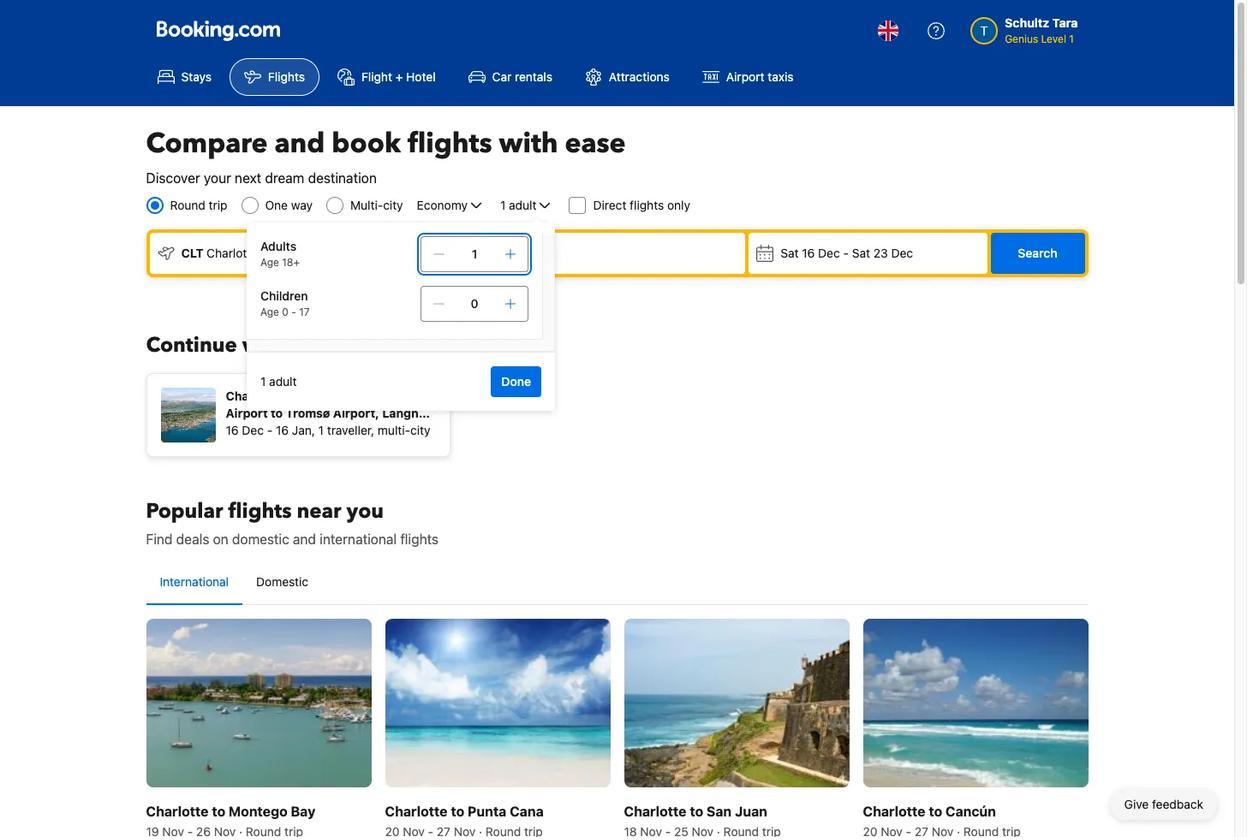 Task type: locate. For each thing, give the bounding box(es) containing it.
search button
[[991, 233, 1085, 274]]

to for san
[[690, 805, 703, 820]]

trip
[[209, 198, 227, 212]]

4 charlotte from the left
[[863, 805, 926, 820]]

0 vertical spatial 1 adult
[[500, 198, 537, 212]]

charlotte to punta cana image
[[385, 619, 610, 788]]

+
[[395, 69, 403, 84]]

- for 17
[[291, 306, 296, 319]]

one
[[265, 198, 288, 212]]

1 horizontal spatial -
[[291, 306, 296, 319]]

children
[[260, 289, 308, 303]]

0 vertical spatial adult
[[509, 198, 537, 212]]

1 sat from the left
[[781, 246, 799, 260]]

attractions
[[609, 69, 670, 84]]

- left 17
[[291, 306, 296, 319]]

age
[[260, 256, 279, 269], [260, 306, 279, 319]]

to for cancún
[[929, 805, 942, 820]]

and up dream
[[275, 125, 325, 163]]

and down near
[[293, 532, 316, 547]]

0 horizontal spatial sat
[[781, 246, 799, 260]]

adult
[[509, 198, 537, 212], [269, 374, 297, 389]]

1 adult down continue where you left off
[[260, 374, 297, 389]]

booking.com logo image
[[156, 20, 280, 41], [156, 20, 280, 41]]

age for adults
[[260, 256, 279, 269]]

jan,
[[292, 423, 315, 438]]

2 horizontal spatial dec
[[891, 246, 913, 260]]

- inside popup button
[[843, 246, 849, 260]]

tara
[[1052, 15, 1078, 30]]

give
[[1124, 798, 1149, 812]]

stays link
[[143, 58, 226, 96]]

1 inside schultz tara genius level 1
[[1069, 33, 1074, 45]]

give feedback
[[1124, 798, 1204, 812]]

economy
[[417, 198, 468, 212]]

cana
[[510, 805, 544, 820]]

1 vertical spatial city
[[410, 423, 430, 438]]

2 charlotte from the left
[[385, 805, 448, 820]]

age inside adults age 18+
[[260, 256, 279, 269]]

city left the economy
[[383, 198, 403, 212]]

adults age 18+
[[260, 239, 300, 269]]

charlotte to cancún
[[863, 805, 996, 820]]

charlotte left punta
[[385, 805, 448, 820]]

on
[[213, 532, 228, 547]]

dec right 23
[[891, 246, 913, 260]]

1 vertical spatial you
[[347, 498, 384, 526]]

1 vertical spatial 1 adult
[[260, 374, 297, 389]]

1 horizontal spatial adult
[[509, 198, 537, 212]]

- left 23
[[843, 246, 849, 260]]

1 charlotte from the left
[[146, 805, 209, 820]]

done button
[[491, 367, 541, 397]]

bay
[[291, 805, 316, 820]]

charlotte left cancún
[[863, 805, 926, 820]]

adult down with
[[509, 198, 537, 212]]

charlotte left "san"
[[624, 805, 687, 820]]

search
[[1018, 246, 1058, 260]]

4 to from the left
[[929, 805, 942, 820]]

flights up domestic
[[228, 498, 292, 526]]

3 charlotte from the left
[[624, 805, 687, 820]]

1 vertical spatial age
[[260, 306, 279, 319]]

2 horizontal spatial 16
[[802, 246, 815, 260]]

1 horizontal spatial sat
[[852, 246, 870, 260]]

to for punta
[[451, 805, 464, 820]]

near
[[297, 498, 341, 526]]

flight + hotel link
[[323, 58, 450, 96]]

0 vertical spatial age
[[260, 256, 279, 269]]

0 horizontal spatial 0
[[282, 306, 289, 319]]

dec left the jan, on the bottom
[[242, 423, 264, 438]]

you left the left
[[310, 332, 347, 360]]

1 adult
[[500, 198, 537, 212], [260, 374, 297, 389]]

1 adult button
[[499, 195, 555, 216]]

to for montego
[[212, 805, 225, 820]]

traveller,
[[327, 423, 374, 438]]

1 vertical spatial -
[[291, 306, 296, 319]]

- inside children age 0 - 17
[[291, 306, 296, 319]]

done
[[501, 374, 531, 389]]

continue where you left off
[[146, 332, 418, 360]]

- left the jan, on the bottom
[[267, 423, 273, 438]]

charlotte left montego
[[146, 805, 209, 820]]

to left "san"
[[690, 805, 703, 820]]

1 horizontal spatial 1 adult
[[500, 198, 537, 212]]

give feedback button
[[1111, 790, 1217, 821]]

age down children
[[260, 306, 279, 319]]

0 horizontal spatial -
[[267, 423, 273, 438]]

left
[[353, 332, 386, 360]]

hotel
[[406, 69, 436, 84]]

multi-city
[[350, 198, 403, 212]]

17
[[299, 306, 310, 319]]

0 vertical spatial and
[[275, 125, 325, 163]]

and inside popular flights near you find deals on domestic and international flights
[[293, 532, 316, 547]]

1 age from the top
[[260, 256, 279, 269]]

charlotte to punta cana
[[385, 805, 544, 820]]

clt
[[181, 246, 204, 260]]

0 vertical spatial -
[[843, 246, 849, 260]]

1 to from the left
[[212, 805, 225, 820]]

you up international
[[347, 498, 384, 526]]

city right traveller,
[[410, 423, 430, 438]]

flights right international
[[400, 532, 439, 547]]

and inside compare and book flights with ease discover your next dream destination
[[275, 125, 325, 163]]

ease
[[565, 125, 626, 163]]

1 adult down with
[[500, 198, 537, 212]]

to left montego
[[212, 805, 225, 820]]

domestic button
[[242, 560, 322, 605]]

2 horizontal spatial -
[[843, 246, 849, 260]]

dec
[[818, 246, 840, 260], [891, 246, 913, 260], [242, 423, 264, 438]]

taxis
[[768, 69, 794, 84]]

to left cancún
[[929, 805, 942, 820]]

16
[[802, 246, 815, 260], [226, 423, 239, 438], [276, 423, 289, 438]]

city
[[383, 198, 403, 212], [410, 423, 430, 438]]

0 vertical spatial you
[[310, 332, 347, 360]]

to left punta
[[451, 805, 464, 820]]

deals
[[176, 532, 209, 547]]

1 horizontal spatial 16
[[276, 423, 289, 438]]

age down 'adults'
[[260, 256, 279, 269]]

attractions link
[[570, 58, 684, 96]]

next
[[235, 170, 261, 186]]

2 age from the top
[[260, 306, 279, 319]]

you inside popular flights near you find deals on domestic and international flights
[[347, 498, 384, 526]]

0 inside children age 0 - 17
[[282, 306, 289, 319]]

with
[[499, 125, 558, 163]]

and
[[275, 125, 325, 163], [293, 532, 316, 547]]

only
[[667, 198, 690, 212]]

charlotte for charlotte to punta cana
[[385, 805, 448, 820]]

age inside children age 0 - 17
[[260, 306, 279, 319]]

flights up the economy
[[408, 125, 492, 163]]

2 to from the left
[[451, 805, 464, 820]]

- for sat
[[843, 246, 849, 260]]

1 vertical spatial and
[[293, 532, 316, 547]]

dec left 23
[[818, 246, 840, 260]]

1
[[1069, 33, 1074, 45], [500, 198, 506, 212], [472, 247, 477, 261], [260, 374, 266, 389], [318, 423, 324, 438]]

tab list
[[146, 560, 1088, 606]]

sat
[[781, 246, 799, 260], [852, 246, 870, 260]]

flights link
[[230, 58, 319, 96]]

adult down continue where you left off
[[269, 374, 297, 389]]

charlotte for charlotte to montego bay
[[146, 805, 209, 820]]

0 horizontal spatial adult
[[269, 374, 297, 389]]

2 vertical spatial -
[[267, 423, 273, 438]]

charlotte to san juan link
[[624, 619, 849, 838]]

international
[[320, 532, 397, 547]]

0 vertical spatial city
[[383, 198, 403, 212]]

to
[[212, 805, 225, 820], [451, 805, 464, 820], [690, 805, 703, 820], [929, 805, 942, 820]]

flights left only
[[630, 198, 664, 212]]

1 horizontal spatial city
[[410, 423, 430, 438]]

-
[[843, 246, 849, 260], [291, 306, 296, 319], [267, 423, 273, 438]]

charlotte
[[146, 805, 209, 820], [385, 805, 448, 820], [624, 805, 687, 820], [863, 805, 926, 820]]

0
[[471, 296, 478, 311], [282, 306, 289, 319]]

car rentals
[[492, 69, 552, 84]]

3 to from the left
[[690, 805, 703, 820]]

multi-
[[378, 423, 410, 438]]

1 horizontal spatial dec
[[818, 246, 840, 260]]

city inside 16 dec - 16 jan, 1 traveller, multi-city link
[[410, 423, 430, 438]]



Task type: vqa. For each thing, say whether or not it's contained in the screenshot.
San to
yes



Task type: describe. For each thing, give the bounding box(es) containing it.
find
[[146, 532, 173, 547]]

compare and book flights with ease discover your next dream destination
[[146, 125, 626, 186]]

destination
[[308, 170, 377, 186]]

sat 16 dec - sat 23 dec
[[781, 246, 913, 260]]

discover
[[146, 170, 200, 186]]

charlotte to punta cana link
[[385, 619, 610, 838]]

flights
[[268, 69, 305, 84]]

compare
[[146, 125, 268, 163]]

car rentals link
[[454, 58, 567, 96]]

clt button
[[149, 233, 430, 274]]

airport taxis
[[726, 69, 794, 84]]

san
[[707, 805, 732, 820]]

rentals
[[515, 69, 552, 84]]

round trip
[[170, 198, 227, 212]]

book
[[332, 125, 401, 163]]

continue
[[146, 332, 237, 360]]

airport taxis link
[[688, 58, 808, 96]]

0 horizontal spatial dec
[[242, 423, 264, 438]]

16 dec - 16 jan, 1 traveller, multi-city
[[226, 423, 430, 438]]

airport
[[726, 69, 765, 84]]

age for children
[[260, 306, 279, 319]]

charlotte for charlotte to cancún
[[863, 805, 926, 820]]

flights inside compare and book flights with ease discover your next dream destination
[[408, 125, 492, 163]]

charlotte for charlotte to san juan
[[624, 805, 687, 820]]

direct
[[593, 198, 627, 212]]

multi-
[[350, 198, 383, 212]]

1 adult inside dropdown button
[[500, 198, 537, 212]]

23
[[874, 246, 888, 260]]

juan
[[735, 805, 767, 820]]

car
[[492, 69, 512, 84]]

schultz
[[1005, 15, 1050, 30]]

your
[[204, 170, 231, 186]]

charlotte to san juan image
[[624, 619, 849, 788]]

punta
[[468, 805, 507, 820]]

schultz tara genius level 1
[[1005, 15, 1078, 45]]

direct flights only
[[593, 198, 690, 212]]

flight
[[361, 69, 392, 84]]

sat 16 dec - sat 23 dec button
[[749, 233, 987, 274]]

off
[[391, 332, 418, 360]]

round
[[170, 198, 206, 212]]

charlotte to montego bay
[[146, 805, 316, 820]]

level
[[1041, 33, 1066, 45]]

1 horizontal spatial 0
[[471, 296, 478, 311]]

popular
[[146, 498, 223, 526]]

dream
[[265, 170, 304, 186]]

charlotte to montego bay image
[[146, 619, 371, 788]]

charlotte to san juan
[[624, 805, 767, 820]]

16 inside the sat 16 dec - sat 23 dec popup button
[[802, 246, 815, 260]]

domestic
[[256, 575, 308, 589]]

cancún
[[946, 805, 996, 820]]

stays
[[181, 69, 212, 84]]

international
[[160, 575, 229, 589]]

0 horizontal spatial 1 adult
[[260, 374, 297, 389]]

way
[[291, 198, 313, 212]]

adult inside dropdown button
[[509, 198, 537, 212]]

genius
[[1005, 33, 1038, 45]]

18+
[[282, 256, 300, 269]]

tab list containing international
[[146, 560, 1088, 606]]

international button
[[146, 560, 242, 605]]

domestic
[[232, 532, 289, 547]]

0 horizontal spatial 16
[[226, 423, 239, 438]]

charlotte to cancún link
[[863, 619, 1088, 838]]

0 horizontal spatial city
[[383, 198, 403, 212]]

2 sat from the left
[[852, 246, 870, 260]]

flight + hotel
[[361, 69, 436, 84]]

children age 0 - 17
[[260, 289, 310, 319]]

charlotte to montego bay link
[[146, 619, 371, 838]]

feedback
[[1152, 798, 1204, 812]]

16 dec - 16 jan, 1 traveller, multi-city link
[[161, 378, 447, 443]]

1 vertical spatial adult
[[269, 374, 297, 389]]

adults
[[260, 239, 297, 254]]

popular flights near you find deals on domestic and international flights
[[146, 498, 439, 547]]

one way
[[265, 198, 313, 212]]

charlotte to cancún image
[[863, 619, 1088, 788]]

montego
[[229, 805, 288, 820]]

where
[[242, 332, 305, 360]]

1 inside dropdown button
[[500, 198, 506, 212]]



